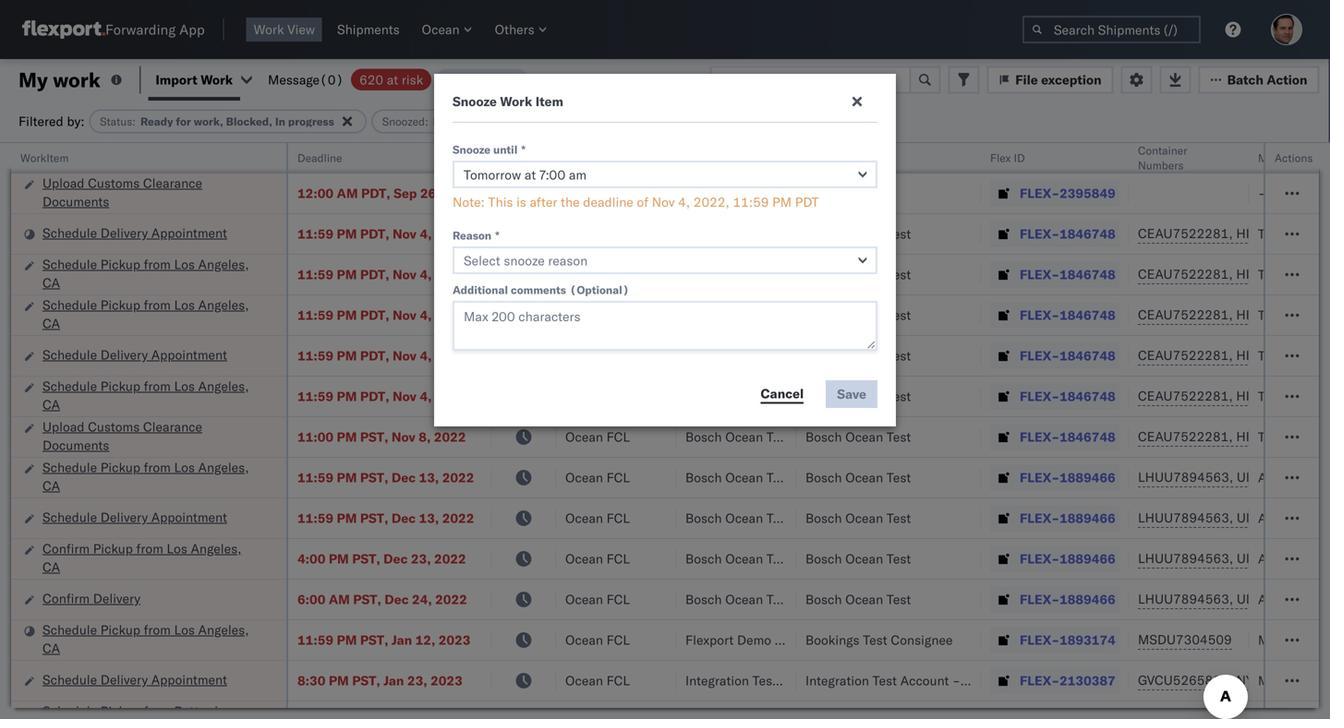 Task type: vqa. For each thing, say whether or not it's contained in the screenshot.


Task type: describe. For each thing, give the bounding box(es) containing it.
1 fcl from the top
[[607, 185, 630, 201]]

flex- for 1st 'schedule delivery appointment' link from the bottom
[[1020, 673, 1060, 689]]

others
[[495, 21, 534, 37]]

demo
[[737, 632, 771, 648]]

pm for 4th 'schedule pickup from los angeles, ca' button from the top of the page
[[337, 470, 357, 486]]

schedule delivery appointment for 1st 'schedule delivery appointment' link from the bottom
[[42, 672, 227, 688]]

4 schedule delivery appointment link from the top
[[42, 671, 227, 690]]

blocked,
[[226, 115, 272, 128]]

7 flex- from the top
[[1020, 429, 1060, 445]]

ocean fcl for 1st 'schedule delivery appointment' link from the bottom
[[565, 673, 630, 689]]

4, for 3rd 'schedule delivery appointment' link from the bottom of the page
[[420, 348, 432, 364]]

6 ceau7522281, hlxu6269489, from the top
[[1138, 429, 1330, 445]]

sep
[[394, 185, 417, 201]]

3 flex- from the top
[[1020, 266, 1060, 283]]

2 schedule from the top
[[42, 256, 97, 272]]

13, for schedule delivery appointment
[[419, 510, 439, 526]]

ocean fcl for confirm pickup from los angeles, ca link on the left
[[565, 551, 630, 567]]

1 1846748 from the top
[[1060, 226, 1116, 242]]

1889466 for confirm delivery
[[1060, 592, 1116, 608]]

filtered by:
[[18, 113, 85, 129]]

deadline
[[583, 194, 633, 210]]

schedule pickup from los angeles, ca for schedule pickup from los angeles, ca link associated with 5th 'schedule pickup from los angeles, ca' button from the bottom of the page
[[42, 256, 249, 291]]

pickup for confirm pickup from los angeles, ca button
[[93, 541, 133, 557]]

schedule pickup from los angeles, ca for third 'schedule pickup from los angeles, ca' button from the bottom schedule pickup from los angeles, ca link
[[42, 378, 249, 413]]

--
[[1258, 185, 1274, 201]]

2022 for third 'schedule pickup from los angeles, ca' button from the bottom schedule pickup from los angeles, ca link
[[435, 388, 467, 405]]

mode
[[565, 151, 594, 165]]

client
[[685, 151, 715, 165]]

test123456 for first 'schedule delivery appointment' link
[[1258, 226, 1330, 242]]

2 1846748 from the top
[[1060, 266, 1116, 283]]

from for schedule pickup from los angeles, ca link related to fifth 'schedule pickup from los angeles, ca' button from the top of the page
[[144, 622, 171, 638]]

163 on track
[[445, 72, 520, 88]]

uetu5238478 for confirm delivery
[[1237, 591, 1327, 607]]

4 schedule pickup from los angeles, ca button from the top
[[42, 459, 262, 497]]

snooze work item
[[453, 93, 563, 109]]

5 ocean fcl from the top
[[565, 429, 630, 445]]

appointment for first 'schedule delivery appointment' link
[[151, 225, 227, 241]]

2022 for 4th 'schedule pickup from los angeles, ca' button from the bottom of the page's schedule pickup from los angeles, ca link
[[435, 307, 467, 323]]

3 schedule delivery appointment link from the top
[[42, 508, 227, 527]]

no
[[433, 115, 448, 128]]

lhuu7894563, for confirm pickup from los angeles, ca
[[1138, 551, 1233, 567]]

12,
[[415, 632, 435, 648]]

documents for 12:00 am pdt, sep 26, 2022
[[42, 194, 109, 210]]

mbl/mawb n
[[1258, 151, 1330, 165]]

5 schedule from the top
[[42, 378, 97, 394]]

bookings test consignee
[[805, 632, 953, 648]]

in
[[275, 115, 285, 128]]

flex id
[[990, 151, 1025, 165]]

schedule delivery appointment for first 'schedule delivery appointment' link
[[42, 225, 227, 241]]

n
[[1325, 151, 1330, 165]]

reason *
[[453, 229, 499, 242]]

3 schedule pickup from los angeles, ca button from the top
[[42, 377, 262, 416]]

confirm delivery link
[[42, 590, 140, 608]]

item
[[535, 93, 563, 109]]

flex-1889466 for confirm delivery
[[1020, 592, 1116, 608]]

ca inside confirm pickup from los angeles, ca
[[42, 559, 60, 575]]

delivery for 3rd 'schedule delivery appointment' link from the bottom of the page
[[100, 347, 148, 363]]

hlxu6269489, for first 'schedule delivery appointment' link
[[1236, 225, 1330, 242]]

7 fcl from the top
[[607, 510, 630, 526]]

2395849
[[1060, 185, 1116, 201]]

container
[[1138, 144, 1187, 157]]

pst, for 1st 'schedule delivery appointment' link from the bottom
[[352, 673, 380, 689]]

file exception
[[1015, 72, 1102, 88]]

lhuu7894563, for confirm delivery
[[1138, 591, 1233, 607]]

import work
[[156, 72, 233, 88]]

1 flex- from the top
[[1020, 185, 1060, 201]]

2130387
[[1060, 673, 1116, 689]]

6 ceau7522281, from the top
[[1138, 429, 1233, 445]]

4 fcl from the top
[[607, 348, 630, 364]]

numbers
[[1138, 158, 1184, 172]]

the
[[561, 194, 580, 210]]

3 schedule delivery appointment button from the top
[[42, 508, 227, 529]]

ocean button
[[414, 18, 480, 42]]

upload customs clearance documents link for 11:00 pm pst, nov 8, 2022
[[42, 418, 262, 455]]

upload for 11:00 pm pst, nov 8, 2022
[[42, 419, 84, 435]]

620
[[359, 72, 383, 88]]

2 ocean fcl from the top
[[565, 266, 630, 283]]

1893174
[[1060, 632, 1116, 648]]

(optional)
[[570, 283, 629, 297]]

2022 for confirm delivery link
[[435, 592, 467, 608]]

8:30 pm pst, jan 23, 2023
[[297, 673, 463, 689]]

my
[[18, 67, 48, 92]]

8:30
[[297, 673, 325, 689]]

5 1846748 from the top
[[1060, 388, 1116, 405]]

4 schedule from the top
[[42, 347, 97, 363]]

12:00 am pdt, sep 26, 2022
[[297, 185, 475, 201]]

pm for third schedule delivery appointment button from the bottom
[[337, 348, 357, 364]]

pst, for confirm delivery link
[[353, 592, 381, 608]]

11:59 pm pdt, nov 4, 2022 for first 'schedule delivery appointment' link
[[297, 226, 467, 242]]

am for pst,
[[329, 592, 350, 608]]

for
[[176, 115, 191, 128]]

dec for confirm delivery
[[385, 592, 409, 608]]

2 hlxu6269489, from the top
[[1236, 266, 1330, 282]]

Select snooze reason text field
[[453, 247, 877, 274]]

1 ca from the top
[[42, 275, 60, 291]]

6:00
[[297, 592, 325, 608]]

bookings
[[805, 632, 860, 648]]

consignee inside consignee button
[[805, 151, 859, 165]]

4, for third 'schedule pickup from los angeles, ca' button from the bottom schedule pickup from los angeles, ca link
[[420, 388, 432, 405]]

6 1846748 from the top
[[1060, 429, 1116, 445]]

pst, for confirm pickup from los angeles, ca link on the left
[[352, 551, 380, 567]]

nyku9743990
[[1236, 672, 1327, 689]]

mode button
[[556, 147, 658, 165]]

resize handle column header for consignee button
[[959, 143, 981, 720]]

delivery for second 'schedule delivery appointment' link from the bottom of the page
[[100, 509, 148, 526]]

Max 200 characters text field
[[453, 301, 877, 351]]

pst, left 8,
[[360, 429, 388, 445]]

10 fcl from the top
[[607, 632, 630, 648]]

11:59 for fifth 'schedule pickup from los angeles, ca' button from the top of the page
[[297, 632, 334, 648]]

1 ceau7522281, from the top
[[1138, 225, 1233, 242]]

dec for confirm pickup from los angeles, ca
[[383, 551, 408, 567]]

message
[[268, 72, 320, 88]]

9 schedule from the top
[[42, 672, 97, 688]]

flex- for 4th 'schedule pickup from los angeles, ca' button from the bottom of the page's schedule pickup from los angeles, ca link
[[1020, 307, 1060, 323]]

pst, for second 'schedule delivery appointment' link from the bottom of the page
[[360, 510, 388, 526]]

2 schedule pickup from los angeles, ca button from the top
[[42, 296, 262, 335]]

is
[[516, 194, 526, 210]]

2 ceau7522281, hlxu6269489, from the top
[[1138, 266, 1330, 282]]

ocean inside button
[[422, 21, 460, 37]]

forwarding app link
[[22, 20, 205, 39]]

schedule delivery appointment for 3rd 'schedule delivery appointment' link from the bottom of the page
[[42, 347, 227, 363]]

on
[[472, 72, 487, 88]]

2 ceau7522281, from the top
[[1138, 266, 1233, 282]]

from for confirm pickup from los angeles, ca link on the left
[[136, 541, 163, 557]]

note: this is after the deadline of nov 4, 2022, 11:59 pm pdt
[[453, 194, 819, 210]]

work
[[53, 67, 101, 92]]

view
[[287, 21, 315, 37]]

schedule pickup from los angeles, ca for schedule pickup from los angeles, ca link related to fifth 'schedule pickup from los angeles, ca' button from the top of the page
[[42, 622, 249, 657]]

forwarding app
[[105, 21, 205, 38]]

pickup for 4th 'schedule pickup from los angeles, ca' button from the bottom of the page
[[100, 297, 140, 313]]

4 ca from the top
[[42, 478, 60, 494]]

schedule pickup from los angeles, ca link for 5th 'schedule pickup from los angeles, ca' button from the bottom of the page
[[42, 255, 262, 292]]

from for 4th 'schedule pickup from los angeles, ca' button from the bottom of the page's schedule pickup from los angeles, ca link
[[144, 297, 171, 313]]

2 test123456 from the top
[[1258, 266, 1330, 283]]

6:00 am pst, dec 24, 2022
[[297, 592, 467, 608]]

ocean fcl for schedule pickup from los angeles, ca link related to fifth 'schedule pickup from los angeles, ca' button from the top of the page
[[565, 632, 630, 648]]

1 ocean fcl from the top
[[565, 185, 630, 201]]

5 schedule pickup from los angeles, ca button from the top
[[42, 621, 262, 660]]

620 at risk
[[359, 72, 423, 88]]

resize handle column header for workitem button
[[264, 143, 286, 720]]

exception
[[1041, 72, 1102, 88]]

7 schedule from the top
[[42, 509, 97, 526]]

gvcu5265864, nyku9743990
[[1138, 672, 1327, 689]]

4, for 4th 'schedule pickup from los angeles, ca' button from the bottom of the page's schedule pickup from los angeles, ca link
[[420, 307, 432, 323]]

schedule pickup from los angeles, ca link for 4th 'schedule pickup from los angeles, ca' button from the bottom of the page
[[42, 296, 262, 333]]

client name button
[[676, 147, 778, 165]]

name
[[718, 151, 748, 165]]

west
[[862, 185, 892, 201]]

app
[[179, 21, 205, 38]]

Search Shipments (/) text field
[[1023, 16, 1201, 43]]

schedule pickup from los angeles, ca link for 4th 'schedule pickup from los angeles, ca' button from the top of the page
[[42, 459, 262, 496]]

0 vertical spatial *
[[521, 143, 526, 157]]

los for fifth 'schedule pickup from los angeles, ca' button from the top of the page
[[174, 622, 195, 638]]

11:59 pm pst, dec 13, 2022 for schedule delivery appointment
[[297, 510, 474, 526]]

1 vertical spatial *
[[495, 229, 499, 242]]

3 ceau7522281, from the top
[[1138, 307, 1233, 323]]

upload customs clearance documents for 11:00 pm pst, nov 8, 2022
[[42, 419, 202, 454]]

4:00 pm pst, dec 23, 2022
[[297, 551, 466, 567]]

11:59 pm pdt, nov 4, 2022 for 4th 'schedule pickup from los angeles, ca' button from the bottom of the page's schedule pickup from los angeles, ca link
[[297, 307, 467, 323]]

3 fcl from the top
[[607, 307, 630, 323]]

snoozed
[[382, 115, 425, 128]]

my work
[[18, 67, 101, 92]]

6 fcl from the top
[[607, 470, 630, 486]]

additional comments (optional)
[[453, 283, 629, 297]]

5 fcl from the top
[[607, 429, 630, 445]]

2022,
[[693, 194, 730, 210]]

26,
[[420, 185, 440, 201]]

jan for 12,
[[392, 632, 412, 648]]

pm for confirm pickup from los angeles, ca button
[[329, 551, 349, 567]]

12:00
[[297, 185, 334, 201]]

confirm for confirm delivery
[[42, 591, 90, 607]]

Tomorrow at 7:00 am text field
[[453, 161, 877, 188]]

client name
[[685, 151, 748, 165]]

ready
[[140, 115, 173, 128]]

deadline button
[[288, 147, 473, 165]]

23, for jan
[[407, 673, 427, 689]]

1 schedule delivery appointment link from the top
[[42, 224, 227, 242]]

flex-2395849
[[1020, 185, 1116, 201]]

6 hlxu6269489, from the top
[[1236, 429, 1330, 445]]

11:59 pm pdt, nov 4, 2022 for 3rd 'schedule delivery appointment' link from the bottom of the page
[[297, 348, 467, 364]]

import
[[156, 72, 197, 88]]

reason
[[453, 229, 492, 242]]

pst, for schedule pickup from los angeles, ca link associated with 4th 'schedule pickup from los angeles, ca' button from the top of the page
[[360, 470, 388, 486]]

by:
[[67, 113, 85, 129]]

work view link
[[246, 18, 322, 42]]

comments
[[511, 283, 566, 297]]

1 schedule pickup from los angeles, ca button from the top
[[42, 255, 262, 294]]

8 schedule from the top
[[42, 622, 97, 638]]

11:00 pm pst, nov 8, 2022
[[297, 429, 466, 445]]

abcdefg78 for confirm delivery
[[1258, 592, 1330, 608]]

work,
[[194, 115, 223, 128]]

4 1846748 from the top
[[1060, 348, 1116, 364]]

lagerfeld
[[991, 673, 1046, 689]]

clearance for 12:00 am pdt, sep 26, 2022
[[143, 175, 202, 191]]

1 schedule delivery appointment button from the top
[[42, 224, 227, 244]]

upload customs clearance documents link for 12:00 am pdt, sep 26, 2022
[[42, 174, 262, 211]]

customs for 11:00 pm pst, nov 8, 2022
[[88, 419, 140, 435]]

mbl/mawb
[[1258, 151, 1322, 165]]

karl
[[964, 673, 987, 689]]

8,
[[419, 429, 431, 445]]

6 test123456 from the top
[[1258, 429, 1330, 445]]

163
[[445, 72, 469, 88]]

3 1846748 from the top
[[1060, 307, 1116, 323]]

11:59 for 4th 'schedule pickup from los angeles, ca' button from the top of the page
[[297, 470, 334, 486]]

los for third 'schedule pickup from los angeles, ca' button from the bottom
[[174, 378, 195, 394]]

flexport
[[685, 632, 734, 648]]

(0)
[[320, 72, 344, 88]]

workitem
[[20, 151, 69, 165]]

container numbers button
[[1129, 139, 1230, 173]]

lhuu7894563, uetu5238478 for schedule delivery appointment
[[1138, 510, 1327, 526]]

jan for 23,
[[383, 673, 404, 689]]

integration
[[805, 673, 869, 689]]

lhuu7894563, for schedule pickup from los angeles, ca
[[1138, 469, 1233, 485]]

11:59 pm pdt, nov 4, 2022 for third 'schedule pickup from los angeles, ca' button from the bottom schedule pickup from los angeles, ca link
[[297, 388, 467, 405]]



Task type: locate. For each thing, give the bounding box(es) containing it.
pm for 3rd schedule delivery appointment button from the top
[[337, 510, 357, 526]]

uetu5238478 for confirm pickup from los angeles, ca
[[1237, 551, 1327, 567]]

* right reason
[[495, 229, 499, 242]]

13, up 4:00 pm pst, dec 23, 2022
[[419, 510, 439, 526]]

flex-1846748
[[1020, 226, 1116, 242], [1020, 266, 1116, 283], [1020, 307, 1116, 323], [1020, 348, 1116, 364], [1020, 388, 1116, 405], [1020, 429, 1116, 445]]

vandelay for vandelay
[[685, 185, 739, 201]]

0 vertical spatial confirm
[[42, 541, 90, 557]]

1 upload customs clearance documents button from the top
[[42, 174, 262, 213]]

5 resize handle column header from the left
[[774, 143, 796, 720]]

batch action button
[[1199, 66, 1319, 94]]

hlxu6269489, for third 'schedule pickup from los angeles, ca' button from the bottom schedule pickup from los angeles, ca link
[[1236, 388, 1330, 404]]

work right "import"
[[201, 72, 233, 88]]

4 schedule delivery appointment from the top
[[42, 672, 227, 688]]

pickup for 5th 'schedule pickup from los angeles, ca' button from the bottom of the page
[[100, 256, 140, 272]]

abcdefg78 for schedule delivery appointment
[[1258, 510, 1330, 526]]

1 vertical spatial confirm
[[42, 591, 90, 607]]

after
[[530, 194, 557, 210]]

1 vertical spatial 13,
[[419, 510, 439, 526]]

1 lhuu7894563, uetu5238478 from the top
[[1138, 469, 1327, 485]]

flexport. image
[[22, 20, 105, 39]]

2023 down 12,
[[430, 673, 463, 689]]

3 ca from the top
[[42, 397, 60, 413]]

6 flex-1846748 from the top
[[1020, 429, 1116, 445]]

upload for 12:00 am pdt, sep 26, 2022
[[42, 175, 84, 191]]

note:
[[453, 194, 485, 210]]

1 vertical spatial documents
[[42, 437, 109, 454]]

file exception button
[[987, 66, 1114, 94], [987, 66, 1114, 94]]

integration test account - karl lagerfeld
[[805, 673, 1046, 689]]

pst, for schedule pickup from los angeles, ca link related to fifth 'schedule pickup from los angeles, ca' button from the top of the page
[[360, 632, 388, 648]]

0 vertical spatial upload
[[42, 175, 84, 191]]

flex-2395849 button
[[990, 181, 1119, 206], [990, 181, 1119, 206]]

1 upload customs clearance documents from the top
[[42, 175, 202, 210]]

dec
[[392, 470, 416, 486], [392, 510, 416, 526], [383, 551, 408, 567], [385, 592, 409, 608]]

pst, down 4:00 pm pst, dec 23, 2022
[[353, 592, 381, 608]]

3 uetu5238478 from the top
[[1237, 551, 1327, 567]]

0 vertical spatial customs
[[88, 175, 140, 191]]

0 horizontal spatial work
[[201, 72, 233, 88]]

snooze down on
[[453, 93, 497, 109]]

9 ocean fcl from the top
[[565, 592, 630, 608]]

upload customs clearance documents
[[42, 175, 202, 210], [42, 419, 202, 454]]

0 vertical spatial work
[[254, 21, 284, 37]]

1 horizontal spatial vandelay
[[805, 185, 859, 201]]

4 flex-1846748 from the top
[[1020, 348, 1116, 364]]

1889466 for schedule pickup from los angeles, ca
[[1060, 470, 1116, 486]]

0 vertical spatial jan
[[392, 632, 412, 648]]

flex-1846748 button
[[990, 221, 1119, 247], [990, 221, 1119, 247], [990, 262, 1119, 288], [990, 262, 1119, 288], [990, 303, 1119, 328], [990, 303, 1119, 328], [990, 343, 1119, 369], [990, 343, 1119, 369], [990, 384, 1119, 410], [990, 384, 1119, 410], [990, 424, 1119, 450], [990, 424, 1119, 450]]

flex- for confirm delivery link
[[1020, 592, 1060, 608]]

0 vertical spatial 23,
[[411, 551, 431, 567]]

flex- for second 'schedule delivery appointment' link from the bottom of the page
[[1020, 510, 1060, 526]]

1889466 for schedule delivery appointment
[[1060, 510, 1116, 526]]

11 ocean fcl from the top
[[565, 673, 630, 689]]

0 horizontal spatial :
[[132, 115, 136, 128]]

pickup for fifth 'schedule pickup from los angeles, ca' button from the top of the page
[[100, 622, 140, 638]]

2 schedule delivery appointment from the top
[[42, 347, 227, 363]]

fcl
[[607, 185, 630, 201], [607, 266, 630, 283], [607, 307, 630, 323], [607, 348, 630, 364], [607, 429, 630, 445], [607, 470, 630, 486], [607, 510, 630, 526], [607, 551, 630, 567], [607, 592, 630, 608], [607, 632, 630, 648], [607, 673, 630, 689]]

2 upload customs clearance documents button from the top
[[42, 418, 262, 457]]

flex-1889466 for schedule delivery appointment
[[1020, 510, 1116, 526]]

los for 5th 'schedule pickup from los angeles, ca' button from the bottom of the page
[[174, 256, 195, 272]]

pm for 4th 'schedule pickup from los angeles, ca' button from the bottom of the page
[[337, 307, 357, 323]]

dec down the 11:00 pm pst, nov 8, 2022
[[392, 470, 416, 486]]

4 schedule pickup from los angeles, ca from the top
[[42, 460, 249, 494]]

progress
[[288, 115, 334, 128]]

1 flex-1846748 from the top
[[1020, 226, 1116, 242]]

1 flex-1889466 from the top
[[1020, 470, 1116, 486]]

import work button
[[156, 72, 233, 88]]

1 vertical spatial upload customs clearance documents
[[42, 419, 202, 454]]

abcdefg78
[[1258, 470, 1330, 486], [1258, 510, 1330, 526], [1258, 551, 1330, 567], [1258, 592, 1330, 608]]

23, up 24,
[[411, 551, 431, 567]]

nov
[[652, 194, 675, 210], [393, 226, 417, 242], [393, 266, 417, 283], [393, 307, 417, 323], [393, 348, 417, 364], [393, 388, 417, 405], [392, 429, 416, 445]]

3 lhuu7894563, from the top
[[1138, 551, 1233, 567]]

pdt
[[795, 194, 819, 210]]

los for 4th 'schedule pickup from los angeles, ca' button from the bottom of the page
[[174, 297, 195, 313]]

Search Work text field
[[710, 66, 911, 94]]

work view
[[254, 21, 315, 37]]

1 vertical spatial 23,
[[407, 673, 427, 689]]

pst, up 4:00 pm pst, dec 23, 2022
[[360, 510, 388, 526]]

test123456
[[1258, 226, 1330, 242], [1258, 266, 1330, 283], [1258, 307, 1330, 323], [1258, 348, 1330, 364], [1258, 388, 1330, 405], [1258, 429, 1330, 445]]

4 resize handle column header from the left
[[654, 143, 676, 720]]

from for schedule pickup from los angeles, ca link associated with 5th 'schedule pickup from los angeles, ca' button from the bottom of the page
[[144, 256, 171, 272]]

4 flex-1889466 from the top
[[1020, 592, 1116, 608]]

risk
[[402, 72, 423, 88]]

pm
[[772, 194, 792, 210], [337, 226, 357, 242], [337, 266, 357, 283], [337, 307, 357, 323], [337, 348, 357, 364], [337, 388, 357, 405], [337, 429, 357, 445], [337, 470, 357, 486], [337, 510, 357, 526], [329, 551, 349, 567], [337, 632, 357, 648], [329, 673, 349, 689]]

actions
[[1275, 151, 1313, 165]]

flex id button
[[981, 147, 1110, 165]]

confirm delivery
[[42, 591, 140, 607]]

uetu5238478 for schedule delivery appointment
[[1237, 510, 1327, 526]]

11:59 pm pst, dec 13, 2022 up 4:00 pm pst, dec 23, 2022
[[297, 510, 474, 526]]

1 vertical spatial jan
[[383, 673, 404, 689]]

0 vertical spatial upload customs clearance documents button
[[42, 174, 262, 213]]

jan left 12,
[[392, 632, 412, 648]]

delivery inside button
[[93, 591, 140, 607]]

appointment for second 'schedule delivery appointment' link from the bottom of the page
[[151, 509, 227, 526]]

3 hlxu6269489, from the top
[[1236, 307, 1330, 323]]

from
[[144, 256, 171, 272], [144, 297, 171, 313], [144, 378, 171, 394], [144, 460, 171, 476], [136, 541, 163, 557], [144, 622, 171, 638]]

4:00
[[297, 551, 325, 567]]

pickup inside confirm pickup from los angeles, ca
[[93, 541, 133, 557]]

pst, up "6:00 am pst, dec 24, 2022"
[[352, 551, 380, 567]]

0 vertical spatial clearance
[[143, 175, 202, 191]]

others button
[[487, 18, 555, 42]]

file
[[1015, 72, 1038, 88]]

1 uetu5238478 from the top
[[1237, 469, 1327, 485]]

2 clearance from the top
[[143, 419, 202, 435]]

customs for 12:00 am pdt, sep 26, 2022
[[88, 175, 140, 191]]

1 hlxu6269489, from the top
[[1236, 225, 1330, 242]]

0 horizontal spatial vandelay
[[685, 185, 739, 201]]

3 resize handle column header from the left
[[534, 143, 556, 720]]

9 fcl from the top
[[607, 592, 630, 608]]

1 horizontal spatial work
[[254, 21, 284, 37]]

container numbers
[[1138, 144, 1187, 172]]

cancel button
[[750, 381, 815, 408]]

5 ceau7522281, hlxu6269489, from the top
[[1138, 388, 1330, 404]]

dec up "6:00 am pst, dec 24, 2022"
[[383, 551, 408, 567]]

jan down the 11:59 pm pst, jan 12, 2023
[[383, 673, 404, 689]]

2 lhuu7894563, from the top
[[1138, 510, 1233, 526]]

ocean fcl for confirm delivery link
[[565, 592, 630, 608]]

4 ceau7522281, from the top
[[1138, 347, 1233, 363]]

dec for schedule delivery appointment
[[392, 510, 416, 526]]

1 1889466 from the top
[[1060, 470, 1116, 486]]

1 vertical spatial am
[[329, 592, 350, 608]]

snooze left until
[[453, 143, 490, 157]]

2 fcl from the top
[[607, 266, 630, 283]]

: for status
[[132, 115, 136, 128]]

consignee up account
[[891, 632, 953, 648]]

am right the 6:00
[[329, 592, 350, 608]]

schedule delivery appointment link
[[42, 224, 227, 242], [42, 346, 227, 364], [42, 508, 227, 527], [42, 671, 227, 690]]

consignee for bookings test consignee
[[891, 632, 953, 648]]

flex
[[990, 151, 1011, 165]]

2022 for first 'schedule delivery appointment' link
[[435, 226, 467, 242]]

ocean fcl for schedule pickup from los angeles, ca link associated with 4th 'schedule pickup from los angeles, ca' button from the top of the page
[[565, 470, 630, 486]]

test123456 for third 'schedule pickup from los angeles, ca' button from the bottom schedule pickup from los angeles, ca link
[[1258, 388, 1330, 405]]

3 schedule from the top
[[42, 297, 97, 313]]

dec for schedule pickup from los angeles, ca
[[392, 470, 416, 486]]

vandelay down client name
[[685, 185, 739, 201]]

upload customs clearance documents button for 12:00 am pdt, sep 26, 2022
[[42, 174, 262, 213]]

lhuu7894563, for schedule delivery appointment
[[1138, 510, 1233, 526]]

1 schedule from the top
[[42, 225, 97, 241]]

0 vertical spatial am
[[337, 185, 358, 201]]

9 resize handle column header from the left
[[1297, 143, 1319, 720]]

resize handle column header
[[264, 143, 286, 720], [469, 143, 491, 720], [534, 143, 556, 720], [654, 143, 676, 720], [774, 143, 796, 720], [959, 143, 981, 720], [1107, 143, 1129, 720], [1227, 143, 1249, 720], [1297, 143, 1319, 720]]

account
[[900, 673, 949, 689]]

resize handle column header for deadline button
[[469, 143, 491, 720]]

schedule pickup from los angeles, ca for 4th 'schedule pickup from los angeles, ca' button from the bottom of the page's schedule pickup from los angeles, ca link
[[42, 297, 249, 332]]

13, down 8,
[[419, 470, 439, 486]]

3 schedule pickup from los angeles, ca from the top
[[42, 378, 249, 413]]

5 flex-1846748 from the top
[[1020, 388, 1116, 405]]

resize handle column header for "container numbers" button
[[1227, 143, 1249, 720]]

pst, up "8:30 pm pst, jan 23, 2023" at left
[[360, 632, 388, 648]]

from for schedule pickup from los angeles, ca link associated with 4th 'schedule pickup from los angeles, ca' button from the top of the page
[[144, 460, 171, 476]]

dec up 4:00 pm pst, dec 23, 2022
[[392, 510, 416, 526]]

from inside confirm pickup from los angeles, ca
[[136, 541, 163, 557]]

pm for fifth 'schedule pickup from los angeles, ca' button from the top of the page
[[337, 632, 357, 648]]

until
[[493, 143, 518, 157]]

1 vertical spatial 11:59 pm pst, dec 13, 2022
[[297, 510, 474, 526]]

consignee up integration
[[775, 632, 837, 648]]

0 vertical spatial 2023
[[439, 632, 471, 648]]

ceau7522281, hlxu6269489, for 3rd 'schedule delivery appointment' link from the bottom of the page
[[1138, 347, 1330, 363]]

resize handle column header for flex id button
[[1107, 143, 1129, 720]]

confirm
[[42, 541, 90, 557], [42, 591, 90, 607]]

gvcu5265864,
[[1138, 672, 1233, 689]]

4 11:59 pm pdt, nov 4, 2022 from the top
[[297, 348, 467, 364]]

test123456 for 3rd 'schedule delivery appointment' link from the bottom of the page
[[1258, 348, 1330, 364]]

shipments
[[337, 21, 400, 37]]

4 lhuu7894563, from the top
[[1138, 591, 1233, 607]]

1 vertical spatial upload customs clearance documents button
[[42, 418, 262, 457]]

ocean fcl for 3rd 'schedule delivery appointment' link from the bottom of the page
[[565, 348, 630, 364]]

1 vertical spatial 2023
[[430, 673, 463, 689]]

3 flex-1889466 from the top
[[1020, 551, 1116, 567]]

los inside confirm pickup from los angeles, ca
[[167, 541, 187, 557]]

8 fcl from the top
[[607, 551, 630, 567]]

2022 for confirm pickup from los angeles, ca link on the left
[[434, 551, 466, 567]]

6 resize handle column header from the left
[[959, 143, 981, 720]]

0 vertical spatial 11:59 pm pst, dec 13, 2022
[[297, 470, 474, 486]]

abcdefg78 for confirm pickup from los angeles, ca
[[1258, 551, 1330, 567]]

2022 for 3rd 'schedule delivery appointment' link from the bottom of the page
[[435, 348, 467, 364]]

pickup for 4th 'schedule pickup from los angeles, ca' button from the top of the page
[[100, 460, 140, 476]]

flex- for 3rd 'schedule delivery appointment' link from the bottom of the page
[[1020, 348, 1060, 364]]

ocean fcl
[[565, 185, 630, 201], [565, 266, 630, 283], [565, 307, 630, 323], [565, 348, 630, 364], [565, 429, 630, 445], [565, 470, 630, 486], [565, 510, 630, 526], [565, 551, 630, 567], [565, 592, 630, 608], [565, 632, 630, 648], [565, 673, 630, 689]]

2 confirm from the top
[[42, 591, 90, 607]]

status : ready for work, blocked, in progress
[[100, 115, 334, 128]]

pst, down the 11:00 pm pst, nov 8, 2022
[[360, 470, 388, 486]]

: left no
[[425, 115, 428, 128]]

2 : from the left
[[425, 115, 428, 128]]

23, down 12,
[[407, 673, 427, 689]]

batch action
[[1227, 72, 1307, 88]]

11:59 pm pst, dec 13, 2022
[[297, 470, 474, 486], [297, 510, 474, 526]]

5 ceau7522281, from the top
[[1138, 388, 1233, 404]]

* right until
[[521, 143, 526, 157]]

2 flex- from the top
[[1020, 226, 1060, 242]]

1 confirm from the top
[[42, 541, 90, 557]]

2 schedule pickup from los angeles, ca link from the top
[[42, 296, 262, 333]]

flex-1889466
[[1020, 470, 1116, 486], [1020, 510, 1116, 526], [1020, 551, 1116, 567], [1020, 592, 1116, 608]]

8 ocean fcl from the top
[[565, 551, 630, 567]]

2 11:59 pm pdt, nov 4, 2022 from the top
[[297, 266, 467, 283]]

pickup
[[100, 256, 140, 272], [100, 297, 140, 313], [100, 378, 140, 394], [100, 460, 140, 476], [93, 541, 133, 557], [100, 622, 140, 638]]

0 horizontal spatial *
[[495, 229, 499, 242]]

abcdefg78 for schedule pickup from los angeles, ca
[[1258, 470, 1330, 486]]

: for snoozed
[[425, 115, 428, 128]]

1 resize handle column header from the left
[[264, 143, 286, 720]]

11:59 pm pst, dec 13, 2022 down the 11:00 pm pst, nov 8, 2022
[[297, 470, 474, 486]]

resize handle column header for mode "button"
[[654, 143, 676, 720]]

2 appointment from the top
[[151, 347, 227, 363]]

2022 for schedule pickup from los angeles, ca link associated with 4th 'schedule pickup from los angeles, ca' button from the top of the page
[[442, 470, 474, 486]]

pst, down the 11:59 pm pst, jan 12, 2023
[[352, 673, 380, 689]]

vandelay
[[685, 185, 739, 201], [805, 185, 859, 201]]

status
[[100, 115, 132, 128]]

0 vertical spatial documents
[[42, 194, 109, 210]]

clearance for 11:00 pm pst, nov 8, 2022
[[143, 419, 202, 435]]

2 upload customs clearance documents from the top
[[42, 419, 202, 454]]

1 abcdefg78 from the top
[[1258, 470, 1330, 486]]

flex- for confirm pickup from los angeles, ca link on the left
[[1020, 551, 1060, 567]]

work down track
[[500, 93, 532, 109]]

5 hlxu6269489, from the top
[[1236, 388, 1330, 404]]

schedule delivery appointment for second 'schedule delivery appointment' link from the bottom of the page
[[42, 509, 227, 526]]

upload
[[42, 175, 84, 191], [42, 419, 84, 435]]

10 flex- from the top
[[1020, 551, 1060, 567]]

2 upload customs clearance documents link from the top
[[42, 418, 262, 455]]

6 schedule from the top
[[42, 460, 97, 476]]

consignee up vandelay west
[[805, 151, 859, 165]]

appointment for 3rd 'schedule delivery appointment' link from the bottom of the page
[[151, 347, 227, 363]]

1 upload customs clearance documents link from the top
[[42, 174, 262, 211]]

schedule pickup from los angeles, ca button
[[42, 255, 262, 294], [42, 296, 262, 335], [42, 377, 262, 416], [42, 459, 262, 497], [42, 621, 262, 660]]

4 lhuu7894563, uetu5238478 from the top
[[1138, 591, 1327, 607]]

confirm down confirm pickup from los angeles, ca
[[42, 591, 90, 607]]

1 vertical spatial clearance
[[143, 419, 202, 435]]

flex-1889466 for schedule pickup from los angeles, ca
[[1020, 470, 1116, 486]]

schedule delivery appointment button
[[42, 224, 227, 244], [42, 346, 227, 366], [42, 508, 227, 529], [42, 671, 227, 691]]

2023 for 8:30 pm pst, jan 23, 2023
[[430, 673, 463, 689]]

schedule pickup from los angeles, ca link for third 'schedule pickup from los angeles, ca' button from the bottom
[[42, 377, 262, 414]]

11:59 pm pst, jan 12, 2023
[[297, 632, 471, 648]]

3 flex-1846748 from the top
[[1020, 307, 1116, 323]]

angeles, inside confirm pickup from los angeles, ca
[[191, 541, 242, 557]]

am right 12:00
[[337, 185, 358, 201]]

2 flex-1846748 from the top
[[1020, 266, 1116, 283]]

2023 right 12,
[[439, 632, 471, 648]]

bosch ocean test
[[805, 226, 911, 242], [685, 266, 791, 283], [805, 266, 911, 283], [805, 307, 911, 323], [685, 348, 791, 364], [805, 348, 911, 364], [685, 388, 791, 405], [805, 388, 911, 405], [685, 429, 791, 445], [805, 429, 911, 445], [685, 470, 791, 486], [805, 470, 911, 486], [685, 510, 791, 526], [805, 510, 911, 526], [685, 551, 791, 567], [805, 551, 911, 567], [685, 592, 791, 608], [805, 592, 911, 608]]

2 schedule delivery appointment button from the top
[[42, 346, 227, 366]]

flex- for schedule pickup from los angeles, ca link associated with 4th 'schedule pickup from los angeles, ca' button from the top of the page
[[1020, 470, 1060, 486]]

at
[[387, 72, 398, 88]]

snooze up is
[[501, 151, 537, 165]]

3 schedule pickup from los angeles, ca link from the top
[[42, 377, 262, 414]]

1846748
[[1060, 226, 1116, 242], [1060, 266, 1116, 283], [1060, 307, 1116, 323], [1060, 348, 1116, 364], [1060, 388, 1116, 405], [1060, 429, 1116, 445]]

snooze
[[453, 93, 497, 109], [453, 143, 490, 157], [501, 151, 537, 165]]

ceau7522281, hlxu6269489, for first 'schedule delivery appointment' link
[[1138, 225, 1330, 242]]

0 vertical spatial upload customs clearance documents link
[[42, 174, 262, 211]]

vandelay left west
[[805, 185, 859, 201]]

upload customs clearance documents for 12:00 am pdt, sep 26, 2022
[[42, 175, 202, 210]]

: left "ready"
[[132, 115, 136, 128]]

4 ocean fcl from the top
[[565, 348, 630, 364]]

documents for 11:00 pm pst, nov 8, 2022
[[42, 437, 109, 454]]

confirm pickup from los angeles, ca button
[[42, 540, 262, 579]]

flex-2130387 button
[[990, 668, 1119, 694], [990, 668, 1119, 694]]

pm for third 'schedule pickup from los angeles, ca' button from the bottom
[[337, 388, 357, 405]]

2 schedule delivery appointment link from the top
[[42, 346, 227, 364]]

msdu7304509
[[1138, 632, 1232, 648]]

1 13, from the top
[[419, 470, 439, 486]]

1 vertical spatial upload customs clearance documents link
[[42, 418, 262, 455]]

1 vertical spatial upload
[[42, 419, 84, 435]]

1 vertical spatial work
[[201, 72, 233, 88]]

angeles,
[[198, 256, 249, 272], [198, 297, 249, 313], [198, 378, 249, 394], [198, 460, 249, 476], [191, 541, 242, 557], [198, 622, 249, 638]]

6 ocean fcl from the top
[[565, 470, 630, 486]]

0 vertical spatial upload customs clearance documents
[[42, 175, 202, 210]]

track
[[490, 72, 520, 88]]

schedule pickup from los angeles, ca link
[[42, 255, 262, 292], [42, 296, 262, 333], [42, 377, 262, 414], [42, 459, 262, 496], [42, 621, 262, 658]]

work left view
[[254, 21, 284, 37]]

maeu97361
[[1258, 632, 1330, 648]]

work for import work
[[201, 72, 233, 88]]

1 vertical spatial customs
[[88, 419, 140, 435]]

-
[[1258, 185, 1266, 201], [1266, 185, 1274, 201], [952, 673, 960, 689]]

7 resize handle column header from the left
[[1107, 143, 1129, 720]]

2023 for 11:59 pm pst, jan 12, 2023
[[439, 632, 471, 648]]

batch
[[1227, 72, 1264, 88]]

appointment for 1st 'schedule delivery appointment' link from the bottom
[[151, 672, 227, 688]]

4 schedule pickup from los angeles, ca link from the top
[[42, 459, 262, 496]]

1 horizontal spatial *
[[521, 143, 526, 157]]

message (0)
[[268, 72, 344, 88]]

23,
[[411, 551, 431, 567], [407, 673, 427, 689]]

confirm inside confirm pickup from los angeles, ca
[[42, 541, 90, 557]]

11:59 for third schedule delivery appointment button from the bottom
[[297, 348, 334, 364]]

2 customs from the top
[[88, 419, 140, 435]]

2 abcdefg78 from the top
[[1258, 510, 1330, 526]]

2 documents from the top
[[42, 437, 109, 454]]

0 vertical spatial 13,
[[419, 470, 439, 486]]

upload customs clearance documents button
[[42, 174, 262, 213], [42, 418, 262, 457]]

11 fcl from the top
[[607, 673, 630, 689]]

3 lhuu7894563, uetu5238478 from the top
[[1138, 551, 1327, 567]]

work inside "link"
[[254, 21, 284, 37]]

delivery for first 'schedule delivery appointment' link
[[100, 225, 148, 241]]

ceau7522281, hlxu6269489,
[[1138, 225, 1330, 242], [1138, 266, 1330, 282], [1138, 307, 1330, 323], [1138, 347, 1330, 363], [1138, 388, 1330, 404], [1138, 429, 1330, 445]]

11:59 for first schedule delivery appointment button from the top
[[297, 226, 334, 242]]

1 11:59 pm pdt, nov 4, 2022 from the top
[[297, 226, 467, 242]]

flex-2130387
[[1020, 673, 1116, 689]]

5 schedule pickup from los angeles, ca link from the top
[[42, 621, 262, 658]]

2 horizontal spatial work
[[500, 93, 532, 109]]

4 schedule delivery appointment button from the top
[[42, 671, 227, 691]]

dec left 24,
[[385, 592, 409, 608]]

2 vertical spatial work
[[500, 93, 532, 109]]

schedule pickup from los angeles, ca
[[42, 256, 249, 291], [42, 297, 249, 332], [42, 378, 249, 413], [42, 460, 249, 494], [42, 622, 249, 657]]

confirm up 'confirm delivery'
[[42, 541, 90, 557]]

id
[[1014, 151, 1025, 165]]

lhuu7894563, uetu5238478 for schedule pickup from los angeles, ca
[[1138, 469, 1327, 485]]

2 ca from the top
[[42, 315, 60, 332]]

1 horizontal spatial :
[[425, 115, 428, 128]]

clearance
[[143, 175, 202, 191], [143, 419, 202, 435]]

6 ca from the top
[[42, 641, 60, 657]]

am for pdt,
[[337, 185, 358, 201]]

schedule delivery appointment
[[42, 225, 227, 241], [42, 347, 227, 363], [42, 509, 227, 526], [42, 672, 227, 688]]



